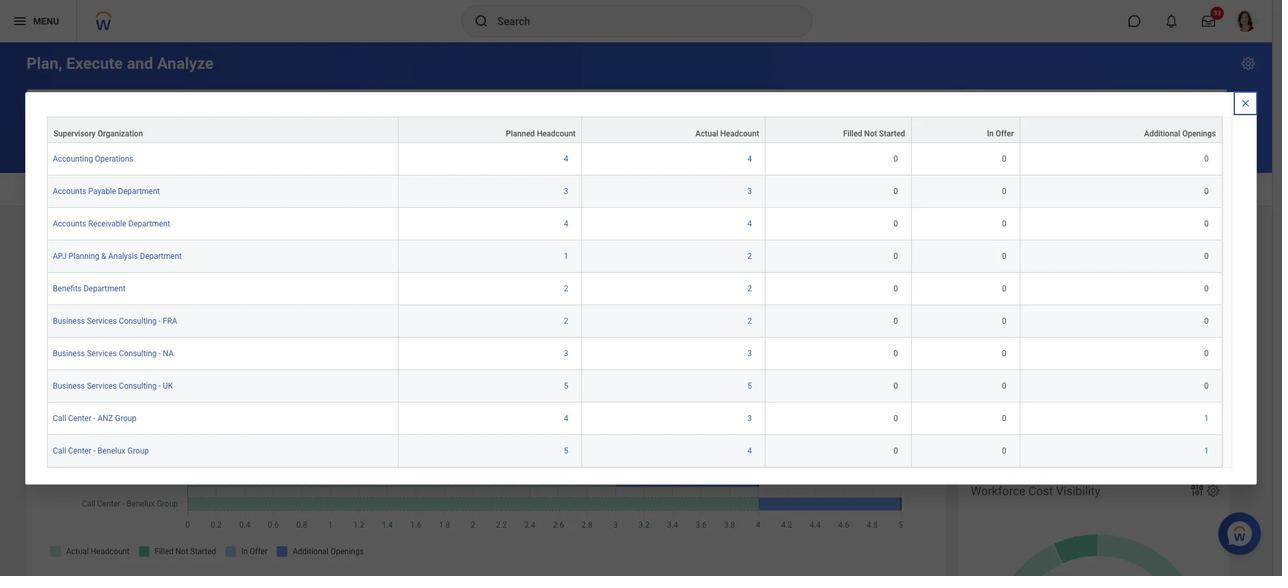 Task type: vqa. For each thing, say whether or not it's contained in the screenshot.
Benefits Department link
yes



Task type: locate. For each thing, give the bounding box(es) containing it.
call inside 'link'
[[53, 414, 66, 423]]

supervisory organization button
[[48, 117, 398, 142]]

2 chevron right image from the top
[[1204, 400, 1222, 413]]

0 vertical spatial chevron right image
[[1204, 266, 1222, 280]]

0 vertical spatial consulting
[[119, 316, 157, 326]]

na
[[163, 349, 174, 358]]

0 vertical spatial menu group image
[[971, 306, 989, 324]]

business up business services consulting - uk link
[[53, 349, 85, 358]]

business up call center - anz group 'link'
[[53, 381, 85, 391]]

tab list inside plan, execute and analyze main content
[[13, 174, 1259, 205]]

1 vertical spatial plan
[[99, 242, 123, 256]]

cost
[[996, 404, 1013, 414], [996, 432, 1013, 442], [1029, 484, 1053, 498]]

1 vertical spatial services
[[87, 349, 117, 358]]

1 horizontal spatial actuals
[[1111, 404, 1140, 414]]

group right the anz
[[115, 414, 137, 423]]

1 services from the top
[[87, 316, 117, 326]]

1
[[564, 251, 569, 261], [1205, 414, 1209, 423], [1205, 446, 1209, 455]]

1 horizontal spatial headcount
[[537, 129, 576, 138]]

business services consulting - fra link
[[53, 314, 177, 326]]

actuals right vs.
[[1111, 404, 1140, 414]]

call
[[53, 414, 66, 423], [53, 446, 66, 455]]

openings
[[1183, 129, 1216, 138]]

2
[[748, 251, 752, 261], [564, 284, 569, 293], [748, 284, 752, 293], [564, 316, 569, 326], [748, 316, 752, 326]]

actuals
[[996, 375, 1036, 389], [1111, 404, 1140, 414]]

8 row from the top
[[47, 338, 1223, 370]]

menu group image
[[971, 306, 989, 324], [971, 372, 989, 390]]

1 vertical spatial and
[[209, 105, 224, 115]]

1 consulting from the top
[[119, 316, 157, 326]]

org studio link
[[959, 262, 1229, 290]]

- left "na" at the left
[[159, 349, 161, 358]]

0 vertical spatial actual
[[696, 129, 719, 138]]

planning up adaptive
[[996, 308, 1042, 322]]

chevron right image inside the cost center actual vs budget vs prior year link
[[1204, 427, 1222, 440]]

1 call from the top
[[53, 414, 66, 423]]

9 row from the top
[[47, 370, 1223, 402]]

- left fra
[[159, 316, 161, 326]]

2 horizontal spatial headcount
[[721, 129, 759, 138]]

business services consulting - na link
[[53, 346, 174, 358]]

cost for cost center actual vs budget vs prior year
[[996, 432, 1013, 442]]

3 row from the top
[[47, 175, 1223, 208]]

actuals down adaptive
[[996, 375, 1036, 389]]

business for business services consulting - fra
[[53, 316, 85, 326]]

to inside button
[[161, 105, 168, 115]]

row containing benefits department
[[47, 273, 1223, 305]]

2 for business services consulting - fra
[[748, 316, 752, 326]]

and up supervisory organization 'popup button'
[[209, 105, 224, 115]]

department
[[118, 186, 160, 196], [128, 219, 170, 228], [140, 251, 182, 261], [84, 284, 125, 293]]

center left the benelux
[[68, 446, 91, 455]]

cost center salary budget vs. actuals
[[996, 404, 1140, 414]]

1 horizontal spatial to
[[161, 105, 168, 115]]

1 vertical spatial 1 button
[[1205, 413, 1211, 424]]

call center - anz group link
[[53, 411, 137, 423]]

center left the anz
[[68, 414, 91, 423]]

2 vertical spatial 1
[[1205, 446, 1209, 455]]

services for business services consulting - uk
[[87, 381, 117, 391]]

1 vertical spatial 1
[[1205, 414, 1209, 423]]

call left the anz
[[53, 414, 66, 423]]

filled not started
[[843, 129, 905, 138]]

close image
[[1241, 98, 1252, 108]]

&
[[101, 251, 106, 261]]

row containing accounting operations
[[47, 143, 1223, 175]]

1 chevron right image from the top
[[1204, 266, 1222, 280]]

2 button for benefits department
[[748, 283, 754, 294]]

accounts receivable department
[[53, 219, 170, 228]]

consulting left "na" at the left
[[119, 349, 157, 358]]

0 vertical spatial accounts
[[53, 186, 86, 196]]

business inside "link"
[[53, 316, 85, 326]]

accounts
[[53, 186, 86, 196], [53, 219, 86, 228]]

center for cost center actual vs budget vs prior year
[[1016, 432, 1041, 442]]

6 row from the top
[[47, 273, 1223, 305]]

2 vertical spatial business
[[53, 381, 85, 391]]

tab list containing hire
[[13, 174, 1259, 205]]

dashboard
[[117, 105, 159, 115]]

1 horizontal spatial plan
[[190, 105, 207, 115]]

5 for 5
[[564, 381, 569, 391]]

center inside 'link'
[[68, 414, 91, 423]]

5 row from the top
[[47, 240, 1223, 273]]

row containing call center - anz group
[[47, 402, 1223, 435]]

1 vertical spatial consulting
[[119, 349, 157, 358]]

cost center actual vs budget vs prior year
[[996, 432, 1158, 442]]

1 horizontal spatial vs
[[1110, 432, 1118, 442]]

to
[[161, 105, 168, 115], [126, 242, 137, 256]]

headcount plan to pipeline
[[38, 242, 182, 256]]

chevron right image
[[1204, 266, 1222, 280], [1204, 400, 1222, 413], [1204, 427, 1222, 440]]

center left salary
[[1016, 404, 1041, 414]]

group inside 'link'
[[115, 414, 137, 423]]

3 button for business services consulting - na
[[748, 348, 754, 359]]

0 vertical spatial actuals
[[996, 375, 1036, 389]]

headcount for actual headcount
[[721, 129, 759, 138]]

0 vertical spatial group
[[115, 414, 137, 423]]

0 horizontal spatial actuals
[[996, 375, 1036, 389]]

list
[[959, 396, 1229, 450]]

0 vertical spatial to
[[161, 105, 168, 115]]

vs left prior
[[1110, 432, 1118, 442]]

planning right adaptive
[[1031, 338, 1065, 348]]

services up the business services consulting - na link
[[87, 316, 117, 326]]

consulting for fra
[[119, 316, 157, 326]]

2 menu group image from the top
[[971, 372, 989, 390]]

and inside button
[[209, 105, 224, 115]]

department inside 'link'
[[128, 219, 170, 228]]

budget left vs.
[[1069, 404, 1096, 414]]

1 vertical spatial menu group image
[[971, 372, 989, 390]]

actual headcount
[[696, 129, 759, 138]]

1 horizontal spatial actual
[[1043, 432, 1067, 442]]

filled not started button
[[766, 117, 911, 142]]

1 vertical spatial call
[[53, 446, 66, 455]]

execute
[[66, 54, 123, 73]]

row containing accounts receivable department
[[47, 208, 1223, 240]]

1 vertical spatial chevron right image
[[1204, 400, 1222, 413]]

1 row from the top
[[47, 116, 1223, 143]]

consulting left fra
[[119, 316, 157, 326]]

business services consulting - fra
[[53, 316, 177, 326]]

0 horizontal spatial plan
[[99, 242, 123, 256]]

cost up workforce
[[996, 432, 1013, 442]]

0
[[894, 154, 898, 163], [1002, 154, 1007, 163], [1205, 154, 1209, 163], [894, 186, 898, 196], [1002, 186, 1007, 196], [1205, 186, 1209, 196], [894, 219, 898, 228], [1002, 219, 1007, 228], [1205, 219, 1209, 228], [894, 251, 898, 261], [1002, 251, 1007, 261], [1205, 251, 1209, 261], [894, 284, 898, 293], [1002, 284, 1007, 293], [1205, 284, 1209, 293], [894, 316, 898, 326], [1002, 316, 1007, 326], [1205, 316, 1209, 326], [894, 349, 898, 358], [1002, 349, 1007, 358], [1205, 349, 1209, 358], [894, 381, 898, 391], [1002, 381, 1007, 391], [1205, 381, 1209, 391], [894, 414, 898, 423], [1002, 414, 1007, 423], [894, 446, 898, 455], [1002, 446, 1007, 455]]

2 accounts from the top
[[53, 219, 86, 228]]

2 consulting from the top
[[119, 349, 157, 358]]

group right the benelux
[[128, 446, 149, 455]]

- inside "link"
[[159, 316, 161, 326]]

offer
[[996, 129, 1014, 138]]

- for uk
[[159, 381, 161, 391]]

list containing cost center salary budget vs. actuals
[[959, 396, 1229, 450]]

0 vertical spatial plan
[[190, 105, 207, 115]]

2 button
[[748, 251, 754, 261], [564, 283, 571, 294], [748, 283, 754, 294], [564, 316, 571, 326], [748, 316, 754, 326]]

cost left the visibility
[[1029, 484, 1053, 498]]

services up call center - anz group 'link'
[[87, 381, 117, 391]]

not
[[865, 129, 877, 138]]

- for fra
[[159, 316, 161, 326]]

business down benefits
[[53, 316, 85, 326]]

vs
[[1069, 432, 1078, 442], [1110, 432, 1118, 442]]

3 for accounts payable department
[[748, 186, 752, 196]]

2 row from the top
[[47, 143, 1223, 175]]

headcount
[[537, 129, 576, 138], [721, 129, 759, 138], [38, 242, 97, 256]]

additional
[[1144, 129, 1181, 138]]

3 chevron right image from the top
[[1204, 427, 1222, 440]]

0 vertical spatial 1
[[564, 251, 569, 261]]

2 vertical spatial 1 button
[[1205, 445, 1211, 456]]

organization
[[98, 129, 143, 138]]

2 services from the top
[[87, 349, 117, 358]]

0 horizontal spatial actual
[[696, 129, 719, 138]]

1 menu group image from the top
[[971, 306, 989, 324]]

1 button
[[564, 251, 571, 261], [1205, 413, 1211, 424], [1205, 445, 1211, 456]]

2 vertical spatial services
[[87, 381, 117, 391]]

accounts inside 'link'
[[53, 219, 86, 228]]

this
[[101, 105, 115, 115]]

accounts down accounting
[[53, 186, 86, 196]]

headcount inside plan, execute and analyze main content
[[38, 242, 97, 256]]

1 vertical spatial accounts
[[53, 219, 86, 228]]

row
[[47, 116, 1223, 143], [47, 143, 1223, 175], [47, 175, 1223, 208], [47, 208, 1223, 240], [47, 240, 1223, 273], [47, 273, 1223, 305], [47, 305, 1223, 338], [47, 338, 1223, 370], [47, 370, 1223, 402], [47, 402, 1223, 435], [47, 435, 1223, 467]]

0 vertical spatial budget
[[1069, 404, 1096, 414]]

group for call center - benelux group
[[128, 446, 149, 455]]

services inside "link"
[[87, 316, 117, 326]]

tab list
[[13, 174, 1259, 205]]

menu group image for actuals
[[971, 372, 989, 390]]

0 vertical spatial cost
[[996, 404, 1013, 414]]

0 horizontal spatial to
[[126, 242, 137, 256]]

3
[[564, 186, 569, 196], [748, 186, 752, 196], [564, 349, 569, 358], [748, 349, 752, 358], [748, 414, 752, 423]]

to right &
[[126, 242, 137, 256]]

headcount inside popup button
[[537, 129, 576, 138]]

year
[[1141, 432, 1158, 442]]

budget down the cost center salary budget vs. actuals link
[[1080, 432, 1107, 442]]

2 call from the top
[[53, 446, 66, 455]]

0 horizontal spatial vs
[[1069, 432, 1078, 442]]

services
[[87, 316, 117, 326], [87, 349, 117, 358], [87, 381, 117, 391]]

services up business services consulting - uk link
[[87, 349, 117, 358]]

0 vertical spatial call
[[53, 414, 66, 423]]

3 for call center - anz group
[[748, 414, 752, 423]]

and left analyze
[[127, 54, 153, 73]]

consulting for uk
[[119, 381, 157, 391]]

-
[[159, 316, 161, 326], [159, 349, 161, 358], [159, 381, 161, 391], [93, 414, 96, 423], [93, 446, 96, 455]]

org
[[996, 271, 1009, 281]]

consulting
[[119, 316, 157, 326], [119, 349, 157, 358], [119, 381, 157, 391]]

1 vertical spatial group
[[128, 446, 149, 455]]

filled
[[843, 129, 863, 138]]

- inside 'link'
[[93, 414, 96, 423]]

2 vertical spatial planning
[[1031, 338, 1065, 348]]

0 horizontal spatial and
[[127, 54, 153, 73]]

planning
[[69, 251, 99, 261], [996, 308, 1042, 322], [1031, 338, 1065, 348]]

planning for apj
[[69, 251, 99, 261]]

2 for benefits department
[[748, 284, 752, 293]]

to left help
[[161, 105, 168, 115]]

2 vertical spatial consulting
[[119, 381, 157, 391]]

0 vertical spatial planning
[[69, 251, 99, 261]]

4
[[564, 154, 569, 163], [748, 154, 752, 163], [564, 219, 569, 228], [748, 219, 752, 228], [564, 414, 569, 423], [748, 446, 752, 455]]

2 vertical spatial chevron right image
[[1204, 427, 1222, 440]]

- left the uk
[[159, 381, 161, 391]]

accounting operations
[[53, 154, 134, 163]]

your
[[259, 105, 277, 115]]

0 button
[[894, 153, 900, 164], [1002, 153, 1009, 164], [1205, 153, 1211, 164], [894, 186, 900, 196], [1002, 186, 1009, 196], [1205, 186, 1211, 196], [894, 218, 900, 229], [1002, 218, 1009, 229], [1205, 218, 1211, 229], [894, 251, 900, 261], [1002, 251, 1009, 261], [1205, 251, 1211, 261], [894, 283, 900, 294], [1002, 283, 1009, 294], [1205, 283, 1211, 294], [894, 316, 900, 326], [1002, 316, 1009, 326], [1205, 316, 1211, 326], [894, 348, 900, 359], [1002, 348, 1009, 359], [1205, 348, 1211, 359], [894, 381, 900, 391], [1002, 381, 1009, 391], [1205, 381, 1211, 391], [894, 413, 900, 424], [1002, 413, 1009, 424], [894, 445, 900, 456], [1002, 445, 1009, 456]]

1 horizontal spatial and
[[209, 105, 224, 115]]

additional openings
[[1144, 129, 1216, 138]]

11 row from the top
[[47, 435, 1223, 467]]

10 row from the top
[[47, 402, 1223, 435]]

0 vertical spatial services
[[87, 316, 117, 326]]

business
[[53, 316, 85, 326], [53, 349, 85, 358], [53, 381, 85, 391]]

additional openings button
[[1021, 117, 1222, 142]]

5
[[564, 381, 569, 391], [748, 381, 752, 391], [564, 446, 569, 455]]

grow
[[112, 183, 132, 193]]

adaptive planning link
[[959, 329, 1229, 356]]

cost left salary
[[996, 404, 1013, 414]]

actual
[[696, 129, 719, 138], [1043, 432, 1067, 442]]

2 business from the top
[[53, 349, 85, 358]]

banner
[[0, 0, 1273, 42]]

1 vertical spatial to
[[126, 242, 137, 256]]

1 vertical spatial planning
[[996, 308, 1042, 322]]

accounts payable department link
[[53, 184, 160, 196]]

vs down cost center salary budget vs. actuals
[[1069, 432, 1078, 442]]

4 row from the top
[[47, 208, 1223, 240]]

3 business from the top
[[53, 381, 85, 391]]

3 services from the top
[[87, 381, 117, 391]]

consulting left the uk
[[119, 381, 157, 391]]

1 vertical spatial actual
[[1043, 432, 1067, 442]]

chevron right image for actuals
[[1204, 400, 1222, 413]]

business for business services consulting - uk
[[53, 381, 85, 391]]

budget
[[1069, 404, 1096, 414], [1080, 432, 1107, 442]]

planning left &
[[69, 251, 99, 261]]

1 vertical spatial cost
[[996, 432, 1013, 442]]

center down cost center salary budget vs. actuals
[[1016, 432, 1041, 442]]

1 business from the top
[[53, 316, 85, 326]]

department up pipeline
[[128, 219, 170, 228]]

consulting inside "link"
[[119, 316, 157, 326]]

3 for business services consulting - na
[[748, 349, 752, 358]]

5 button for 5
[[564, 381, 571, 391]]

center
[[1016, 404, 1041, 414], [68, 414, 91, 423], [1016, 432, 1041, 442], [68, 446, 91, 455]]

- for na
[[159, 349, 161, 358]]

0 horizontal spatial headcount
[[38, 242, 97, 256]]

accounts receivable department link
[[53, 216, 170, 228]]

2 vs from the left
[[1110, 432, 1118, 442]]

call down the call center - anz group
[[53, 446, 66, 455]]

1 vertical spatial actuals
[[1111, 404, 1140, 414]]

1 accounts from the top
[[53, 186, 86, 196]]

accounts up the apj
[[53, 219, 86, 228]]

- left the anz
[[93, 414, 96, 423]]

headcount inside "popup button"
[[721, 129, 759, 138]]

0 vertical spatial business
[[53, 316, 85, 326]]

notifications large image
[[1165, 15, 1178, 28]]

5 for 4
[[564, 446, 569, 455]]

inbox large image
[[1202, 15, 1216, 28]]

chevron right image inside the cost center salary budget vs. actuals link
[[1204, 400, 1222, 413]]

cost center actual vs budget vs prior year link
[[959, 423, 1229, 450]]

1 vertical spatial business
[[53, 349, 85, 358]]

3 consulting from the top
[[119, 381, 157, 391]]

plan
[[190, 105, 207, 115], [99, 242, 123, 256]]

7 row from the top
[[47, 305, 1223, 338]]

row containing business services consulting - fra
[[47, 305, 1223, 338]]



Task type: describe. For each thing, give the bounding box(es) containing it.
planned headcount
[[506, 129, 576, 138]]

adaptive
[[996, 338, 1029, 348]]

0 vertical spatial and
[[127, 54, 153, 73]]

ext link image
[[1208, 333, 1222, 346]]

chevron right image inside org studio link
[[1204, 266, 1222, 280]]

cost for cost center salary budget vs. actuals
[[996, 404, 1013, 414]]

visibility
[[1056, 484, 1101, 498]]

accounting operations link
[[53, 151, 134, 163]]

uk
[[163, 381, 173, 391]]

use this dashboard to help plan and manage your people
[[84, 105, 305, 115]]

center for call center - anz group
[[68, 414, 91, 423]]

studio
[[1011, 271, 1036, 281]]

business services consulting - na
[[53, 349, 174, 358]]

workforce
[[971, 484, 1026, 498]]

analyze
[[157, 54, 214, 73]]

in offer
[[987, 129, 1014, 138]]

receivable
[[88, 219, 126, 228]]

benelux
[[98, 446, 126, 455]]

people
[[279, 105, 305, 115]]

pipeline
[[139, 242, 182, 256]]

row containing business services consulting - uk
[[47, 370, 1223, 402]]

use this dashboard to help plan and manage your people button
[[27, 89, 1228, 160]]

call center - benelux group
[[53, 446, 149, 455]]

3 button for call center - anz group
[[748, 413, 754, 424]]

menu group image
[[971, 239, 989, 257]]

borrow
[[159, 183, 186, 193]]

0 vertical spatial 1 button
[[564, 251, 571, 261]]

cost center salary budget vs. actuals link
[[959, 396, 1229, 423]]

list inside plan, execute and analyze main content
[[959, 396, 1229, 450]]

in
[[987, 129, 994, 138]]

anz
[[98, 414, 113, 423]]

prior
[[1120, 432, 1139, 442]]

services for business services consulting - fra
[[87, 316, 117, 326]]

modeling
[[996, 242, 1045, 256]]

services for business services consulting - na
[[87, 349, 117, 358]]

row containing business services consulting - na
[[47, 338, 1223, 370]]

2 for apj planning & analysis department
[[748, 251, 752, 261]]

accounts payable department
[[53, 186, 160, 196]]

5 button for 4
[[564, 445, 571, 456]]

row containing call center - benelux group
[[47, 435, 1223, 467]]

1 button for 3
[[1205, 413, 1211, 424]]

1 vertical spatial budget
[[1080, 432, 1107, 442]]

call center - benelux group link
[[53, 444, 149, 455]]

call for call center - anz group
[[53, 414, 66, 423]]

3 button for accounts payable department
[[748, 186, 754, 196]]

2 vertical spatial cost
[[1029, 484, 1053, 498]]

accounting
[[53, 154, 93, 163]]

benefits department
[[53, 284, 125, 293]]

adaptive planning
[[996, 338, 1065, 348]]

operations
[[95, 154, 134, 163]]

center for call center - benelux group
[[68, 446, 91, 455]]

headcount plan to pipeline element
[[26, 229, 946, 576]]

hire
[[70, 183, 86, 193]]

row containing accounts payable department
[[47, 175, 1223, 208]]

payable
[[88, 186, 116, 196]]

plan,
[[26, 54, 62, 73]]

salary
[[1043, 404, 1067, 414]]

workforce cost visibility
[[971, 484, 1101, 498]]

planned
[[506, 129, 535, 138]]

group for call center - anz group
[[115, 414, 137, 423]]

accounts for accounts receivable department
[[53, 219, 86, 228]]

configure this page image
[[1241, 56, 1257, 72]]

call center - anz group
[[53, 414, 137, 423]]

1 for 3
[[1205, 414, 1209, 423]]

vs.
[[1098, 404, 1109, 414]]

started
[[879, 129, 905, 138]]

1 button for 4
[[1205, 445, 1211, 456]]

2 button for apj planning & analysis department
[[748, 251, 754, 261]]

center for cost center salary budget vs. actuals
[[1016, 404, 1041, 414]]

plan, execute and analyze main content
[[0, 42, 1273, 576]]

planning for adaptive
[[1031, 338, 1065, 348]]

apj planning & analysis department link
[[53, 249, 182, 261]]

actual inside list
[[1043, 432, 1067, 442]]

apj
[[53, 251, 67, 261]]

actual headcount button
[[582, 117, 765, 142]]

profile logan mcneil element
[[1228, 7, 1265, 36]]

actual inside "popup button"
[[696, 129, 719, 138]]

analysis
[[108, 251, 138, 261]]

plan, execute and analyze
[[26, 54, 214, 73]]

supervisory
[[53, 129, 96, 138]]

planned headcount button
[[399, 117, 582, 142]]

manage
[[226, 105, 257, 115]]

business for business services consulting - na
[[53, 349, 85, 358]]

use
[[84, 105, 99, 115]]

row containing supervisory organization
[[47, 116, 1223, 143]]

consulting for na
[[119, 349, 157, 358]]

in offer button
[[912, 117, 1020, 142]]

accounts for accounts payable department
[[53, 186, 86, 196]]

business services consulting - uk
[[53, 381, 173, 391]]

menu group image for planning
[[971, 306, 989, 324]]

chevron right image for vs
[[1204, 427, 1222, 440]]

search image
[[474, 13, 490, 29]]

workforce cost visibility element
[[959, 472, 1229, 576]]

benefits department link
[[53, 281, 125, 293]]

1 for 4
[[1205, 446, 1209, 455]]

- left the benelux
[[93, 446, 96, 455]]

2 button for business services consulting - fra
[[748, 316, 754, 326]]

call for call center - benelux group
[[53, 446, 66, 455]]

business services consulting - uk link
[[53, 379, 173, 391]]

department down &
[[84, 284, 125, 293]]

department right 'analysis'
[[140, 251, 182, 261]]

row containing apj planning & analysis department
[[47, 240, 1223, 273]]

org studio
[[996, 271, 1036, 281]]

1 vs from the left
[[1069, 432, 1078, 442]]

benefits
[[53, 284, 82, 293]]

supervisory organization
[[53, 129, 143, 138]]

headcount for planned headcount
[[537, 129, 576, 138]]

department right the payable
[[118, 186, 160, 196]]

help
[[171, 105, 188, 115]]

apj planning & analysis department
[[53, 251, 182, 261]]

fra
[[163, 316, 177, 326]]

plan inside button
[[190, 105, 207, 115]]



